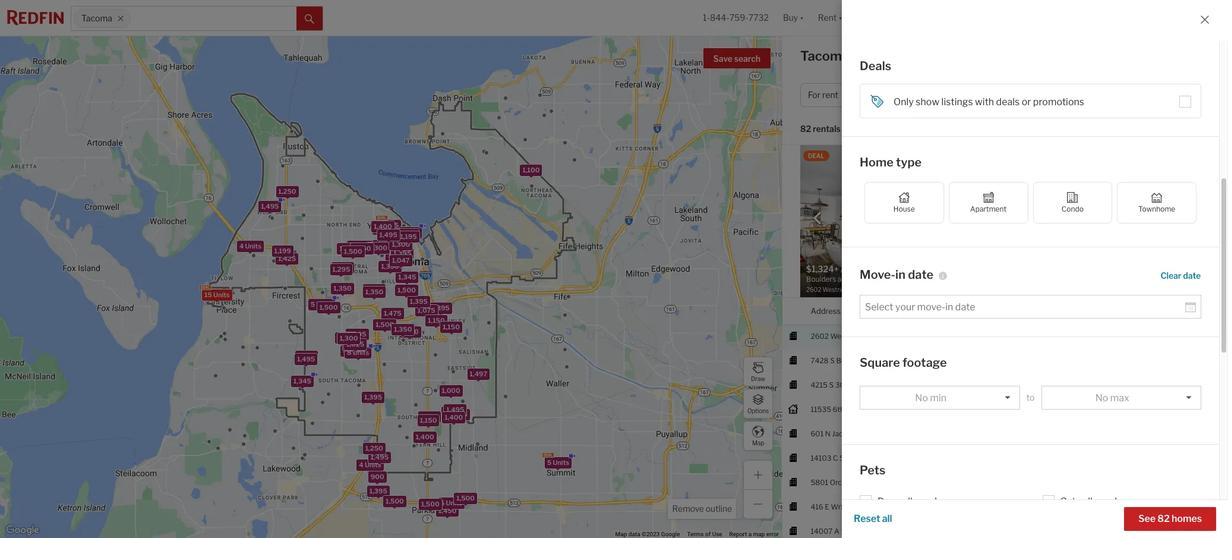 Task type: describe. For each thing, give the bounding box(es) containing it.
1-844-759-7732 link
[[703, 13, 769, 23]]

view details button
[[1127, 274, 1187, 294]]

1,095
[[348, 330, 366, 338]]

0 vertical spatial 5 units
[[310, 300, 333, 308]]

0 horizontal spatial home
[[860, 155, 894, 169]]

view details link
[[1127, 272, 1187, 294]]

Apartment checkbox
[[949, 182, 1029, 223]]

up to $1.5k button
[[866, 83, 941, 107]]

1,495 left 1,225
[[421, 413, 439, 421]]

1,195
[[400, 233, 417, 241]]

max
[[1111, 392, 1130, 403]]

0 horizontal spatial type
[[897, 155, 922, 169]]

available
[[1155, 191, 1186, 200]]

1 vertical spatial 1,100
[[402, 328, 419, 336]]

/mo for $1,324+ /mo
[[978, 332, 991, 340]]

433 days
[[1145, 527, 1176, 535]]

2.5
[[1059, 405, 1069, 414]]

map for map data ©2023 google
[[616, 531, 627, 538]]

ba
[[1069, 90, 1079, 100]]

1,149
[[337, 334, 354, 342]]

condo
[[1062, 204, 1084, 213]]

dogs allowed
[[878, 496, 938, 507]]

2 1+ from the left
[[1058, 90, 1067, 100]]

House checkbox
[[865, 182, 945, 223]]

1 horizontal spatial e
[[861, 405, 865, 414]]

2 vertical spatial 5
[[547, 458, 552, 466]]

1-844-759-7732
[[703, 13, 769, 23]]

8
[[347, 348, 351, 357]]

deals
[[860, 59, 892, 73]]

house
[[894, 204, 916, 213]]

759-
[[730, 13, 749, 23]]

photos
[[1136, 127, 1168, 138]]

report
[[730, 531, 747, 538]]

previous button image
[[812, 212, 824, 224]]

google
[[662, 531, 680, 538]]

1,225
[[450, 410, 467, 418]]

up
[[874, 90, 885, 100]]

0 horizontal spatial 5
[[310, 300, 315, 308]]

1 horizontal spatial to
[[1027, 392, 1035, 402]]

st right bell
[[851, 356, 858, 365]]

$1.5k
[[897, 90, 919, 100]]

tacoma down '2602 westridge ave w tacoma'
[[890, 356, 917, 365]]

< for 2.5
[[1145, 405, 1149, 414]]

days left lot at top right
[[1078, 175, 1094, 184]]

8 units
[[347, 348, 369, 357]]

a
[[749, 531, 752, 538]]

ave right westridge
[[867, 332, 880, 340]]

only
[[894, 96, 914, 108]]

< 1 day for 2.5
[[1145, 405, 1167, 414]]

< 1 day for 1
[[1145, 502, 1167, 511]]

map data ©2023 google
[[616, 531, 680, 538]]

0 horizontal spatial 1,250
[[278, 187, 296, 195]]

day for 2.5
[[1155, 405, 1167, 414]]

$1,324+
[[950, 332, 977, 340]]

days up 14 days
[[1151, 332, 1166, 340]]

s right c at bottom
[[849, 453, 853, 462]]

no min
[[916, 392, 947, 403]]

1,318
[[338, 334, 355, 342]]

0 horizontal spatial 2
[[1072, 175, 1076, 184]]

search
[[735, 54, 761, 64]]

days right '14'
[[1154, 380, 1170, 389]]

1 vertical spatial 1,450
[[353, 245, 371, 253]]

0 horizontal spatial 2 days
[[1072, 175, 1094, 184]]

map for map
[[753, 439, 765, 446]]

14103
[[811, 453, 832, 462]]

1,025
[[346, 340, 364, 348]]

home inside button
[[953, 90, 977, 100]]

price button
[[950, 298, 969, 325]]

< for 1
[[1145, 502, 1149, 511]]

416 e wright ave unit 1
[[811, 502, 889, 511]]

rentals
[[813, 124, 841, 134]]

ave right 6th
[[846, 405, 859, 414]]

14
[[1145, 380, 1153, 389]]

1 vertical spatial 4 units
[[359, 461, 381, 469]]

6th
[[833, 405, 845, 414]]

900
[[371, 473, 384, 481]]

see 82 homes
[[1139, 513, 1203, 524]]

•
[[847, 125, 850, 135]]

15
[[204, 291, 212, 299]]

1,350 down the 1,475
[[394, 325, 412, 333]]

n
[[826, 429, 831, 438]]

1,350 left 1,200
[[333, 284, 351, 292]]

deal
[[809, 152, 825, 159]]

hoa
[[1015, 191, 1031, 200]]

4215
[[811, 380, 828, 389]]

ave up the reset
[[856, 502, 869, 511]]

82 inside 82 rentals •
[[801, 124, 812, 134]]

0 vertical spatial 1,100
[[523, 166, 540, 174]]

terms of use
[[688, 531, 723, 538]]

days down see 82 homes on the bottom
[[1160, 527, 1176, 535]]

3
[[349, 242, 354, 250]]

favorite this home image for 14 days
[[1199, 377, 1213, 391]]

save
[[714, 54, 733, 64]]

reset
[[854, 513, 881, 524]]

draw button
[[744, 357, 773, 386]]

location button
[[890, 298, 922, 325]]

favorite this home image for < 1 day
[[1199, 499, 1213, 513]]

use
[[713, 531, 723, 538]]

in
[[896, 267, 906, 282]]

/mo for $1,450 /mo
[[973, 405, 986, 414]]

1,475
[[384, 309, 401, 317]]

st for c
[[840, 453, 847, 462]]

remove outline
[[673, 504, 732, 514]]

see 82 homes button
[[1125, 507, 1217, 531]]

wright
[[831, 502, 855, 511]]

5801
[[811, 478, 829, 487]]

1 1+ from the left
[[1031, 90, 1040, 100]]

clear date button
[[1161, 265, 1202, 285]]

$1,450+
[[950, 380, 977, 389]]

s right the a in the right bottom of the page
[[850, 527, 855, 535]]

no for no min
[[916, 392, 929, 403]]

lot
[[1107, 175, 1119, 184]]

0 horizontal spatial e
[[825, 502, 830, 511]]

for
[[931, 48, 949, 64]]

0 vertical spatial —
[[1179, 175, 1186, 184]]

7732
[[749, 13, 769, 23]]

remove
[[673, 504, 704, 514]]

redfin
[[1027, 175, 1049, 184]]

/mo for $1,450+ /mo
[[979, 380, 992, 389]]

1+ bd / 1+ ba
[[1031, 90, 1079, 100]]

2 favorite this home image from the top
[[1199, 523, 1213, 537]]

bell
[[837, 356, 849, 365]]

move-in date
[[860, 267, 934, 282]]

map region
[[0, 0, 889, 538]]

footage
[[903, 355, 947, 370]]

on redfin
[[1015, 175, 1049, 184]]

$1,450
[[950, 405, 973, 414]]

433
[[1145, 527, 1159, 535]]

st for orchard
[[859, 478, 866, 487]]

square
[[860, 355, 901, 370]]



Task type: locate. For each thing, give the bounding box(es) containing it.
1 vertical spatial favorite this home image
[[1199, 523, 1213, 537]]

orchard
[[830, 478, 857, 487]]

all
[[883, 513, 893, 524]]

1 horizontal spatial 1,250
[[365, 444, 383, 453]]

0 vertical spatial 4
[[239, 242, 244, 250]]

1 vertical spatial 2 days
[[1145, 332, 1166, 340]]

allowed right dogs
[[903, 496, 938, 507]]

only show listings with deals or promotions
[[894, 96, 1085, 108]]

0 horizontal spatial to
[[887, 90, 895, 100]]

ave
[[867, 332, 880, 340], [846, 405, 859, 414], [861, 429, 874, 438], [856, 502, 869, 511]]

1 horizontal spatial home
[[953, 90, 977, 100]]

0 vertical spatial e
[[861, 405, 865, 414]]

< down '14'
[[1145, 405, 1149, 414]]

st for a
[[841, 527, 849, 535]]

2 day from the top
[[1155, 502, 1167, 511]]

of
[[706, 531, 711, 538]]

0 vertical spatial w
[[881, 332, 889, 340]]

0 vertical spatial /mo
[[978, 332, 991, 340]]

1 favorite this home image from the top
[[1199, 401, 1213, 415]]

1,495 left the 1,195
[[379, 231, 397, 239]]

2 allowed from the left
[[1083, 496, 1118, 507]]

1,250
[[278, 187, 296, 195], [365, 444, 383, 453]]

day down 14 days
[[1155, 405, 1167, 414]]

rent
[[952, 48, 982, 64]]

1 vertical spatial w
[[868, 478, 875, 487]]

1 vertical spatial type
[[897, 155, 922, 169]]

table button
[[1182, 126, 1211, 144]]

1 allowed from the left
[[903, 496, 938, 507]]

82 up the 433 days
[[1158, 513, 1171, 524]]

day
[[1155, 405, 1167, 414], [1155, 502, 1167, 511]]

1,495 down 1,000
[[446, 405, 464, 414]]

0 horizontal spatial w
[[868, 478, 875, 487]]

home up the house option
[[860, 155, 894, 169]]

date right clear
[[1184, 270, 1202, 280]]

14007
[[811, 527, 833, 535]]

to
[[887, 90, 895, 100], [1027, 392, 1035, 402]]

home type button
[[946, 83, 1019, 107]]

home type up the house option
[[860, 155, 922, 169]]

allowed for cats allowed
[[1083, 496, 1118, 507]]

1 horizontal spatial 4 units
[[359, 461, 381, 469]]

2 vertical spatial 5 units
[[547, 458, 569, 466]]

error
[[767, 531, 779, 538]]

day up see 82 homes on the bottom
[[1155, 502, 1167, 511]]

listings
[[942, 96, 974, 108]]

14 days
[[1145, 380, 1170, 389]]

1 day from the top
[[1155, 405, 1167, 414]]

0 vertical spatial 4 units
[[239, 242, 261, 250]]

reset all
[[854, 513, 893, 524]]

0 horizontal spatial 82
[[801, 124, 812, 134]]

ave right jackson
[[861, 429, 874, 438]]

0 horizontal spatial 1,345
[[293, 377, 311, 386]]

2 no from the left
[[1096, 392, 1109, 403]]

Townhome checkbox
[[1118, 182, 1197, 223]]

tacoma
[[81, 13, 112, 23], [801, 48, 850, 64], [890, 332, 917, 340], [890, 356, 917, 365], [890, 380, 917, 389], [890, 405, 917, 414]]

st right 30th
[[854, 380, 861, 389]]

no max
[[1096, 392, 1130, 403]]

option group
[[865, 182, 1197, 223]]

0 vertical spatial to
[[887, 90, 895, 100]]

favorite this home image
[[1199, 401, 1213, 415], [1199, 523, 1213, 537]]

terms of use link
[[688, 531, 723, 538]]

next button image
[[983, 212, 995, 224]]

4 units up 900
[[359, 461, 381, 469]]

remove tacoma image
[[117, 15, 125, 22]]

w for ave
[[881, 332, 889, 340]]

date right in on the right
[[909, 267, 934, 282]]

1 vertical spatial home
[[860, 155, 894, 169]]

google image
[[3, 523, 42, 538]]

1,500
[[339, 244, 358, 253], [344, 247, 362, 256], [397, 286, 416, 294], [319, 303, 338, 311], [376, 321, 394, 329], [456, 494, 475, 502], [386, 497, 404, 506], [421, 500, 439, 508]]

1 horizontal spatial type
[[979, 90, 996, 100]]

— for 2 days
[[1092, 332, 1098, 340]]

1 vertical spatial <
[[1145, 502, 1149, 511]]

tacoma left remove tacoma "icon"
[[81, 13, 112, 23]]

cats allowed
[[1061, 496, 1118, 507]]

report a map error
[[730, 531, 779, 538]]

lot size
[[1107, 175, 1134, 184]]

2 days left lot at top right
[[1072, 175, 1094, 184]]

map
[[753, 439, 765, 446], [616, 531, 627, 538]]

1,495 up 1,199
[[261, 202, 279, 211]]

3 favorite this home image from the top
[[1199, 499, 1213, 513]]

tacoma down the square footage
[[890, 380, 917, 389]]

1 favorite this home image from the top
[[1199, 328, 1213, 342]]

0 vertical spatial 5
[[310, 300, 315, 308]]

st right the a in the right bottom of the page
[[841, 527, 849, 535]]

option group containing house
[[865, 182, 1197, 223]]

1,075
[[418, 306, 435, 315]]

submit search image
[[305, 14, 315, 24]]

0 horizontal spatial 4 units
[[239, 242, 261, 250]]

square footage
[[860, 355, 947, 370]]

no up 1,742
[[1096, 392, 1109, 403]]

0 vertical spatial map
[[753, 439, 765, 446]]

4 units left 1,199
[[239, 242, 261, 250]]

1,350 up 1,200
[[381, 262, 399, 271]]

1+ bd / 1+ ba button
[[1023, 83, 1101, 107]]

15 units
[[204, 291, 230, 299]]

w up square in the right of the page
[[881, 332, 889, 340]]

601 n jackson ave
[[811, 429, 874, 438]]

0 vertical spatial favorite this home image
[[1199, 401, 1213, 415]]

s left 30th
[[830, 380, 834, 389]]

favorite this home image for 2 days
[[1199, 328, 1213, 342]]

e right 416
[[825, 502, 830, 511]]

2 vertical spatial 1,450
[[438, 506, 457, 515]]

2 horizontal spatial 5
[[547, 458, 552, 466]]

1,047
[[392, 256, 410, 265]]

0 horizontal spatial home type
[[860, 155, 922, 169]]

date
[[909, 267, 934, 282], [1184, 270, 1202, 280]]

0 vertical spatial 2 days
[[1072, 175, 1094, 184]]

1 horizontal spatial w
[[881, 332, 889, 340]]

14007 a st s
[[811, 527, 855, 535]]

0 vertical spatial <
[[1145, 405, 1149, 414]]

type up the house option
[[897, 155, 922, 169]]

< 1 day up see
[[1145, 502, 1167, 511]]

2 days up 14 days
[[1145, 332, 1166, 340]]

home right show
[[953, 90, 977, 100]]

size
[[1120, 175, 1134, 184]]

tacoma down no min
[[890, 405, 917, 414]]

st down pets
[[859, 478, 866, 487]]

1 horizontal spatial 2
[[1145, 332, 1149, 340]]

tacoma down location button
[[890, 332, 917, 340]]

no
[[916, 392, 929, 403], [1096, 392, 1109, 403]]

s left bell
[[831, 356, 835, 365]]

7428
[[811, 356, 829, 365]]

1 horizontal spatial no
[[1096, 392, 1109, 403]]

1 horizontal spatial allowed
[[1083, 496, 1118, 507]]

3 units
[[349, 242, 372, 250]]

5
[[310, 300, 315, 308], [343, 346, 347, 355], [547, 458, 552, 466]]

1 horizontal spatial 5
[[343, 346, 347, 355]]

0 vertical spatial home type
[[953, 90, 996, 100]]

Condo checkbox
[[1034, 182, 1113, 223]]

date inside 'button'
[[1184, 270, 1202, 280]]

/
[[1054, 90, 1057, 100]]

<
[[1145, 405, 1149, 414], [1145, 502, 1149, 511]]

move-
[[860, 267, 896, 282]]

homes
[[1172, 513, 1203, 524]]

1 horizontal spatial date
[[1184, 270, 1202, 280]]

w down pets
[[868, 478, 875, 487]]

apartments
[[853, 48, 928, 64]]

2 up condo
[[1072, 175, 1076, 184]]

rent
[[823, 90, 839, 100]]

0 horizontal spatial 1+
[[1031, 90, 1040, 100]]

map left data
[[616, 531, 627, 538]]

1,495 left the 8
[[297, 355, 315, 363]]

2 favorite this home image from the top
[[1199, 377, 1213, 391]]

1 vertical spatial e
[[825, 502, 830, 511]]

0 vertical spatial 1,450
[[398, 230, 416, 238]]

1 vertical spatial 82
[[1158, 513, 1171, 524]]

unit
[[870, 502, 884, 511]]

1+ left the bd
[[1031, 90, 1040, 100]]

1 vertical spatial —
[[1092, 332, 1098, 340]]

1 < from the top
[[1145, 405, 1149, 414]]

2 < 1 day from the top
[[1145, 502, 1167, 511]]

0 vertical spatial day
[[1155, 405, 1167, 414]]

e
[[861, 405, 865, 414], [825, 502, 830, 511]]

save search
[[714, 54, 761, 64]]

1 vertical spatial 1,345
[[293, 377, 311, 386]]

2602
[[811, 332, 829, 340]]

clear
[[1161, 270, 1182, 280]]

1 horizontal spatial 2 days
[[1145, 332, 1166, 340]]

type left deals at the right top of the page
[[979, 90, 996, 100]]

1 vertical spatial 4
[[359, 461, 363, 469]]

day for 1
[[1155, 502, 1167, 511]]

2 vertical spatial /mo
[[973, 405, 986, 414]]

allowed right cats
[[1083, 496, 1118, 507]]

1 vertical spatial /mo
[[979, 380, 992, 389]]

tacoma up for rent
[[801, 48, 850, 64]]

dogs
[[878, 496, 901, 507]]

1,495 up 900
[[371, 453, 389, 461]]

remove outline button
[[669, 499, 737, 519]]

1 vertical spatial to
[[1027, 392, 1035, 402]]

w for st
[[868, 478, 875, 487]]

a
[[835, 527, 840, 535]]

to inside up to $1.5k "button"
[[887, 90, 895, 100]]

deals
[[997, 96, 1020, 108]]

/mo right $1,324+
[[978, 332, 991, 340]]

st
[[851, 356, 858, 365], [854, 380, 861, 389], [840, 453, 847, 462], [859, 478, 866, 487], [841, 527, 849, 535]]

0 horizontal spatial no
[[916, 392, 929, 403]]

1 vertical spatial favorite this home image
[[1199, 377, 1213, 391]]

2602 westridge ave w tacoma
[[811, 332, 917, 340]]

7428 s bell st
[[811, 356, 858, 365]]

82 left rentals on the top of page
[[801, 124, 812, 134]]

2 horizontal spatial 5 units
[[547, 458, 569, 466]]

allowed for dogs allowed
[[903, 496, 938, 507]]

1,395
[[393, 249, 411, 257], [410, 298, 428, 306], [432, 304, 450, 312], [345, 341, 363, 349], [364, 393, 382, 402], [369, 487, 387, 495]]

< up see
[[1145, 502, 1149, 511]]

clear date
[[1161, 270, 1202, 280]]

1+ right the /
[[1058, 90, 1067, 100]]

0 vertical spatial < 1 day
[[1145, 405, 1167, 414]]

no for no max
[[1096, 392, 1109, 403]]

0 horizontal spatial 5 units
[[310, 300, 333, 308]]

on
[[1015, 175, 1025, 184]]

0 vertical spatial 1,345
[[398, 273, 416, 281]]

1 horizontal spatial 1,345
[[398, 273, 416, 281]]

map inside map button
[[753, 439, 765, 446]]

1,350 up 1,095
[[365, 288, 383, 296]]

2 up '14'
[[1145, 332, 1149, 340]]

0 vertical spatial type
[[979, 90, 996, 100]]

favorite this home image
[[1199, 328, 1213, 342], [1199, 377, 1213, 391], [1199, 499, 1213, 513]]

Select your move-in date text field
[[866, 301, 1186, 312]]

0 vertical spatial 82
[[801, 124, 812, 134]]

0 horizontal spatial 4
[[239, 242, 244, 250]]

2 vertical spatial —
[[1092, 380, 1098, 389]]

no left min
[[916, 392, 929, 403]]

home type left deals at the right top of the page
[[953, 90, 996, 100]]

for
[[809, 90, 821, 100]]

82 inside button
[[1158, 513, 1171, 524]]

0 horizontal spatial date
[[909, 267, 934, 282]]

map down options
[[753, 439, 765, 446]]

for rent button
[[801, 83, 862, 107]]

/mo down $1,450+ /mo
[[973, 405, 986, 414]]

home
[[953, 90, 977, 100], [860, 155, 894, 169]]

1,495
[[261, 202, 279, 211], [379, 231, 397, 239], [334, 263, 352, 272], [297, 355, 315, 363], [446, 405, 464, 414], [421, 413, 439, 421], [371, 453, 389, 461]]

1 vertical spatial day
[[1155, 502, 1167, 511]]

st right c at bottom
[[840, 453, 847, 462]]

location
[[890, 306, 922, 315]]

/mo right $1,450+
[[979, 380, 992, 389]]

1 horizontal spatial 82
[[1158, 513, 1171, 524]]

1 horizontal spatial 5 units
[[343, 346, 365, 355]]

4 units
[[239, 242, 261, 250], [359, 461, 381, 469]]

1,000
[[442, 387, 460, 395]]

save search button
[[704, 48, 771, 68]]

1 horizontal spatial 4
[[359, 461, 363, 469]]

2 < from the top
[[1145, 502, 1149, 511]]

1 < 1 day from the top
[[1145, 405, 1167, 414]]

1 vertical spatial 5
[[343, 346, 347, 355]]

0 vertical spatial favorite this home image
[[1199, 328, 1213, 342]]

0 horizontal spatial 1,100
[[402, 328, 419, 336]]

photo of 2602 westridge ave w, tacoma, wa 98466 image
[[801, 145, 1006, 297]]

0 horizontal spatial map
[[616, 531, 627, 538]]

apartment
[[971, 204, 1007, 213]]

1 vertical spatial home type
[[860, 155, 922, 169]]

type inside button
[[979, 90, 996, 100]]

0 vertical spatial 1,250
[[278, 187, 296, 195]]

1,300
[[392, 240, 410, 249], [369, 244, 387, 252], [386, 244, 404, 252], [340, 334, 358, 343]]

price
[[950, 306, 969, 315]]

min
[[931, 392, 947, 403]]

0 horizontal spatial 1,450
[[353, 245, 371, 253]]

1 vertical spatial map
[[616, 531, 627, 538]]

1 no from the left
[[916, 392, 929, 403]]

1,350 up 1,047
[[402, 229, 420, 237]]

terms
[[688, 531, 704, 538]]

1 vertical spatial 1,250
[[365, 444, 383, 453]]

416
[[811, 502, 824, 511]]

4215 s 30th st
[[811, 380, 861, 389]]

1 horizontal spatial home type
[[953, 90, 996, 100]]

0 horizontal spatial allowed
[[903, 496, 938, 507]]

< 1 day down 14 days
[[1145, 405, 1167, 414]]

1,495 down 3
[[334, 263, 352, 272]]

1 vertical spatial 2
[[1145, 332, 1149, 340]]

— for 14 days
[[1092, 380, 1098, 389]]

cats
[[1061, 496, 1081, 507]]

2
[[1072, 175, 1076, 184], [1145, 332, 1149, 340]]

1 vertical spatial < 1 day
[[1145, 502, 1167, 511]]

1,200
[[365, 285, 383, 293]]

e right 6th
[[861, 405, 865, 414]]

1 horizontal spatial 1,450
[[398, 230, 416, 238]]

1 horizontal spatial 1+
[[1058, 90, 1067, 100]]

home type inside button
[[953, 90, 996, 100]]

townhome
[[1139, 204, 1176, 213]]

1 horizontal spatial map
[[753, 439, 765, 446]]

2 horizontal spatial 1,450
[[438, 506, 457, 515]]

s
[[831, 356, 835, 365], [830, 380, 834, 389], [849, 453, 853, 462], [850, 527, 855, 535]]

1 horizontal spatial 1,100
[[523, 166, 540, 174]]

None search field
[[131, 7, 297, 30]]

pets
[[860, 463, 886, 477]]

2 vertical spatial favorite this home image
[[1199, 499, 1213, 513]]

1,497
[[470, 370, 487, 378]]

30th
[[836, 380, 852, 389]]



Task type: vqa. For each thing, say whether or not it's contained in the screenshot.
— for 2 days
yes



